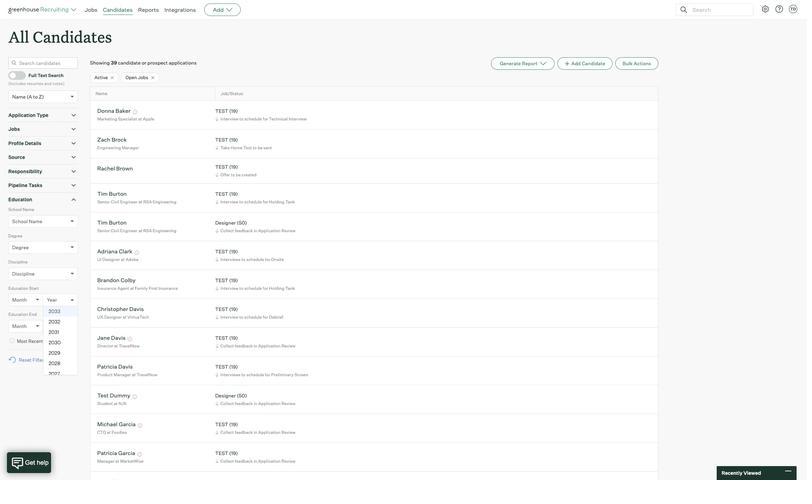 Task type: locate. For each thing, give the bounding box(es) containing it.
feedback for patricia garcia
[[235, 459, 253, 464]]

cto
[[97, 430, 106, 435]]

0 vertical spatial civil
[[111, 199, 119, 205]]

baker
[[116, 107, 131, 114]]

interviews inside 'test (19) interviews to schedule for onsite'
[[220, 257, 241, 262]]

rsa for test (19)
[[143, 199, 152, 205]]

1 civil from the top
[[111, 199, 119, 205]]

brock
[[112, 136, 127, 143]]

1 vertical spatial add
[[571, 61, 581, 66]]

jane davis link
[[97, 335, 126, 343]]

1 test from the top
[[215, 108, 228, 114]]

5 review from the top
[[281, 459, 296, 464]]

notes)
[[52, 81, 65, 86]]

engineer down brown
[[120, 199, 138, 205]]

1 vertical spatial patricia
[[97, 450, 117, 457]]

interview to schedule for debrief link
[[214, 314, 285, 321]]

1 interview to schedule for holding tank link from the top
[[214, 199, 297, 205]]

3 feedback from the top
[[235, 401, 253, 406]]

1 vertical spatial candidates
[[33, 26, 112, 47]]

davis inside patricia davis product manager at travelnow
[[118, 363, 133, 370]]

degree element
[[8, 233, 78, 259]]

rachel brown link
[[97, 165, 133, 173]]

2 insurance from the left
[[159, 286, 178, 291]]

for for tim burton
[[263, 199, 268, 205]]

collect feedback in application review link for test dummy
[[214, 400, 297, 407]]

schedule inside test (19) interviews to schedule for preliminary screen
[[246, 372, 264, 378]]

8 test from the top
[[215, 335, 228, 341]]

1 month from the top
[[12, 297, 27, 303]]

name left (a
[[12, 94, 26, 100]]

interviews inside test (19) interviews to schedule for preliminary screen
[[220, 372, 241, 378]]

review for test dummy
[[281, 401, 296, 406]]

test right 'home'
[[243, 145, 252, 150]]

insurance down brandon
[[97, 286, 116, 291]]

1 vertical spatial school
[[12, 218, 28, 224]]

schedule left preliminary
[[246, 372, 264, 378]]

all candidates
[[8, 26, 112, 47]]

1 horizontal spatial jobs
[[85, 6, 97, 13]]

school name element
[[8, 206, 78, 233]]

5 collect feedback in application review link from the top
[[214, 458, 297, 465]]

jobs right open
[[138, 75, 148, 80]]

2 test from the top
[[215, 137, 228, 143]]

feedback
[[235, 228, 253, 233], [235, 343, 253, 349], [235, 401, 253, 406], [235, 430, 253, 435], [235, 459, 253, 464]]

tim burton senior civil engineer at rsa engineering down brown
[[97, 190, 176, 205]]

schedule for tim burton
[[244, 199, 262, 205]]

2 review from the top
[[281, 343, 296, 349]]

collect feedback in application review link for patricia garcia
[[214, 458, 297, 465]]

in for michael garcia
[[254, 430, 257, 435]]

2 month from the top
[[12, 323, 27, 329]]

2 collect feedback in application review link from the top
[[214, 343, 297, 349]]

test inside test (19) interviews to schedule for preliminary screen
[[215, 364, 228, 370]]

0 vertical spatial test (19) interview to schedule for holding tank
[[215, 191, 295, 205]]

jane davis has been in application review for more than 5 days image
[[127, 337, 133, 342]]

interview inside test (19) interview to schedule for debrief
[[220, 315, 238, 320]]

(19) for marketing specialist at apple
[[229, 108, 238, 114]]

3 collect feedback in application review link from the top
[[214, 400, 297, 407]]

school down 'pipeline'
[[8, 207, 22, 212]]

education for education
[[8, 196, 32, 202]]

2 (50) from the top
[[237, 393, 247, 399]]

1 tim from the top
[[97, 190, 108, 197]]

davis up virtuetech
[[129, 306, 144, 313]]

0 vertical spatial degree
[[8, 233, 23, 239]]

1 test (19) collect feedback in application review from the top
[[215, 335, 296, 349]]

davis for jane
[[111, 335, 126, 342]]

home
[[231, 145, 243, 150]]

schedule for patricia davis
[[246, 372, 264, 378]]

candidates right jobs 'link'
[[103, 6, 133, 13]]

designer (50) collect feedback in application review
[[215, 220, 296, 233], [215, 393, 296, 406]]

degree
[[8, 233, 23, 239], [12, 245, 29, 250]]

2 feedback from the top
[[235, 343, 253, 349]]

burton up adriana clark
[[109, 219, 127, 226]]

2 interview to schedule for holding tank link from the top
[[214, 285, 297, 292]]

1 vertical spatial holding
[[269, 286, 284, 291]]

tim burton senior civil engineer at rsa engineering for designer
[[97, 219, 176, 233]]

davis down the director at travelnow
[[118, 363, 133, 370]]

schedule inside test (19) interview to schedule for debrief
[[244, 315, 262, 320]]

schedule left technical
[[244, 116, 262, 122]]

1 vertical spatial manager
[[114, 372, 131, 378]]

davis for patricia
[[118, 363, 133, 370]]

school up the degree element
[[12, 218, 28, 224]]

month for start
[[12, 297, 27, 303]]

1 tim burton link from the top
[[97, 190, 127, 198]]

for inside test (19) interview to schedule for debrief
[[263, 315, 268, 320]]

civil
[[111, 199, 119, 205], [111, 228, 119, 233]]

0 vertical spatial engineer
[[120, 199, 138, 205]]

to for ux designer at virtuetech
[[239, 315, 243, 320]]

7 test from the top
[[215, 306, 228, 312]]

1 vertical spatial (50)
[[237, 393, 247, 399]]

interview for brandon colby
[[220, 286, 238, 291]]

holding for tim burton
[[269, 199, 284, 205]]

1 horizontal spatial add
[[571, 61, 581, 66]]

schedule down created
[[244, 199, 262, 205]]

interview to schedule for holding tank link
[[214, 199, 297, 205], [214, 285, 297, 292]]

1 horizontal spatial insurance
[[159, 286, 178, 291]]

add for add candidate
[[571, 61, 581, 66]]

1 (50) from the top
[[237, 220, 247, 226]]

6 (19) from the top
[[229, 278, 238, 284]]

manager down the patricia garcia link
[[97, 459, 115, 464]]

1 vertical spatial garcia
[[118, 450, 135, 457]]

4 (19) from the top
[[229, 191, 238, 197]]

2 vertical spatial davis
[[118, 363, 133, 370]]

engineering for designer (50)
[[153, 228, 176, 233]]

agent
[[117, 286, 129, 291]]

2 horizontal spatial jobs
[[138, 75, 148, 80]]

1 vertical spatial tim
[[97, 219, 108, 226]]

2 tim burton link from the top
[[97, 219, 127, 227]]

engineer up clark at the left of page
[[120, 228, 138, 233]]

z)
[[39, 94, 44, 100]]

ui designer at adobe
[[97, 257, 139, 262]]

0 vertical spatial jobs
[[85, 6, 97, 13]]

engineering for test (19)
[[153, 199, 176, 205]]

2 rsa from the top
[[143, 228, 152, 233]]

education down 'pipeline'
[[8, 196, 32, 202]]

patricia inside patricia davis product manager at travelnow
[[97, 363, 117, 370]]

0 vertical spatial holding
[[269, 199, 284, 205]]

2 civil from the top
[[111, 228, 119, 233]]

start
[[29, 286, 39, 291]]

jobs left candidates link
[[85, 6, 97, 13]]

0 vertical spatial month
[[12, 297, 27, 303]]

degree up the discipline element
[[12, 245, 29, 250]]

family
[[135, 286, 148, 291]]

travelnow down "jane davis has been in application review for more than 5 days" image
[[119, 343, 140, 349]]

senior up adriana at the bottom left of the page
[[97, 228, 110, 233]]

school name up the degree element
[[12, 218, 42, 224]]

degree down school name element
[[8, 233, 23, 239]]

0 vertical spatial designer (50) collect feedback in application review
[[215, 220, 296, 233]]

td button
[[789, 5, 797, 13]]

0 vertical spatial garcia
[[119, 421, 136, 428]]

2 senior from the top
[[97, 228, 110, 233]]

9 test from the top
[[215, 364, 228, 370]]

for for patricia davis
[[265, 372, 270, 378]]

test inside 'test (19) interviews to schedule for onsite'
[[215, 249, 228, 255]]

to inside test (19) offer to be created
[[231, 172, 235, 177]]

burton down rachel brown link
[[109, 190, 127, 197]]

1 rsa from the top
[[143, 199, 152, 205]]

2 vertical spatial test (19) collect feedback in application review
[[215, 451, 296, 464]]

responsibility
[[8, 168, 42, 174]]

test for insurance agent at family first insurance
[[215, 278, 228, 284]]

schedule inside test (19) interview to schedule for technical interview
[[244, 116, 262, 122]]

1 vertical spatial davis
[[111, 335, 126, 342]]

test (19) interview to schedule for holding tank down created
[[215, 191, 295, 205]]

0 vertical spatial school
[[8, 207, 22, 212]]

0 horizontal spatial be
[[236, 172, 241, 177]]

donna
[[97, 107, 114, 114]]

garcia inside michael garcia link
[[119, 421, 136, 428]]

designer (50) collect feedback in application review up 'test (19) interviews to schedule for onsite'
[[215, 220, 296, 233]]

(19) for manager at marketwise
[[229, 451, 238, 457]]

test
[[243, 145, 252, 150], [97, 392, 109, 399]]

add candidate link
[[557, 57, 613, 70]]

holding
[[269, 199, 284, 205], [269, 286, 284, 291]]

manager at marketwise
[[97, 459, 144, 464]]

profile
[[8, 140, 24, 146]]

0 vertical spatial tim burton senior civil engineer at rsa engineering
[[97, 190, 176, 205]]

davis up the director at travelnow
[[111, 335, 126, 342]]

greenhouse recruiting image
[[8, 6, 71, 14]]

2033
[[49, 308, 60, 314]]

3 test from the top
[[215, 164, 228, 170]]

test (19) interview to schedule for holding tank for burton
[[215, 191, 295, 205]]

garcia for patricia garcia
[[118, 450, 135, 457]]

list box
[[43, 306, 77, 379]]

for inside test (19) interviews to schedule for preliminary screen
[[265, 372, 270, 378]]

michael garcia
[[97, 421, 136, 428]]

0 vertical spatial interviews
[[220, 257, 241, 262]]

adriana clark has been in onsite for more than 21 days image
[[134, 251, 140, 255]]

take
[[220, 145, 230, 150]]

2 holding from the top
[[269, 286, 284, 291]]

0 vertical spatial add
[[213, 6, 224, 13]]

0 horizontal spatial insurance
[[97, 286, 116, 291]]

test (19) collect feedback in application review for patricia garcia
[[215, 451, 296, 464]]

(19) inside test (19) interview to schedule for technical interview
[[229, 108, 238, 114]]

test up student
[[97, 392, 109, 399]]

5 collect from the top
[[220, 459, 234, 464]]

prospect
[[147, 60, 168, 66]]

senior down the rachel
[[97, 199, 110, 205]]

product
[[97, 372, 113, 378]]

month for end
[[12, 323, 27, 329]]

adobe
[[126, 257, 139, 262]]

name up the degree element
[[29, 218, 42, 224]]

onsite
[[271, 257, 284, 262]]

0 vertical spatial rsa
[[143, 199, 152, 205]]

in
[[254, 228, 257, 233], [254, 343, 257, 349], [254, 401, 257, 406], [254, 430, 257, 435], [254, 459, 257, 464]]

5 test from the top
[[215, 249, 228, 255]]

to for senior civil engineer at rsa engineering
[[239, 199, 243, 205]]

add candidate
[[571, 61, 605, 66]]

schedule for christopher davis
[[244, 315, 262, 320]]

2 collect from the top
[[220, 343, 234, 349]]

application for patricia garcia
[[258, 459, 281, 464]]

test dummy has been in application review for more than 5 days image
[[132, 395, 138, 399]]

1 vertical spatial test (19) interview to schedule for holding tank
[[215, 278, 295, 291]]

0 vertical spatial be
[[258, 145, 263, 150]]

name
[[96, 91, 107, 96], [12, 94, 26, 100], [23, 207, 34, 212], [29, 218, 42, 224]]

michael
[[97, 421, 118, 428]]

designer inside christopher davis ux designer at virtuetech
[[104, 315, 122, 320]]

1 vertical spatial tim burton senior civil engineer at rsa engineering
[[97, 219, 176, 233]]

0 vertical spatial davis
[[129, 306, 144, 313]]

to for marketing specialist at apple
[[239, 116, 243, 122]]

(19) inside test (19) interviews to schedule for preliminary screen
[[229, 364, 238, 370]]

11 (19) from the top
[[229, 451, 238, 457]]

0 horizontal spatial add
[[213, 6, 224, 13]]

4 review from the top
[[281, 430, 296, 435]]

zach brock engineering manager
[[97, 136, 139, 150]]

candidates link
[[103, 6, 133, 13]]

0 vertical spatial senior
[[97, 199, 110, 205]]

2032 option
[[43, 317, 77, 327]]

jane davis
[[97, 335, 126, 342]]

test dummy link
[[97, 392, 130, 400]]

garcia for michael garcia
[[119, 421, 136, 428]]

civil for designer (50)
[[111, 228, 119, 233]]

2 vertical spatial jobs
[[8, 126, 20, 132]]

6 test from the top
[[215, 278, 228, 284]]

2031 option
[[43, 327, 77, 338]]

2 tim burton senior civil engineer at rsa engineering from the top
[[97, 219, 176, 233]]

2 patricia from the top
[[97, 450, 117, 457]]

to inside 'test (19) interviews to schedule for onsite'
[[242, 257, 246, 262]]

education left 'end'
[[8, 312, 28, 317]]

rachel brown
[[97, 165, 133, 172]]

davis inside christopher davis ux designer at virtuetech
[[129, 306, 144, 313]]

1 year from the top
[[47, 297, 57, 303]]

add inside popup button
[[213, 6, 224, 13]]

at inside christopher davis ux designer at virtuetech
[[123, 315, 127, 320]]

1 interviews from the top
[[220, 257, 241, 262]]

to inside test (19) interviews to schedule for preliminary screen
[[242, 372, 246, 378]]

0 vertical spatial tim
[[97, 190, 108, 197]]

to inside test (19) interview to schedule for debrief
[[239, 315, 243, 320]]

application for jane davis
[[258, 343, 281, 349]]

(19) inside test (19) take home test to be sent
[[229, 137, 238, 143]]

5 (19) from the top
[[229, 249, 238, 255]]

tasks
[[28, 182, 42, 188]]

education down the 2031
[[44, 339, 65, 344]]

zach brock link
[[97, 136, 127, 144]]

recently viewed
[[722, 470, 761, 476]]

1 designer (50) collect feedback in application review from the top
[[215, 220, 296, 233]]

2 tim from the top
[[97, 219, 108, 226]]

3 in from the top
[[254, 401, 257, 406]]

schedule up test (19) interview to schedule for debrief
[[244, 286, 262, 291]]

4 test from the top
[[215, 191, 228, 197]]

1 vertical spatial engineer
[[120, 228, 138, 233]]

1 patricia from the top
[[97, 363, 117, 370]]

test inside test (19) take home test to be sent
[[215, 137, 228, 143]]

manager down brock in the top left of the page
[[122, 145, 139, 150]]

(19) inside 'test (19) interviews to schedule for onsite'
[[229, 249, 238, 255]]

reset filters
[[19, 357, 47, 363]]

school name down 'pipeline'
[[8, 207, 34, 212]]

year
[[47, 297, 57, 303], [47, 323, 57, 329]]

education left start
[[8, 286, 28, 291]]

11 test from the top
[[215, 451, 228, 457]]

1 tank from the top
[[285, 199, 295, 205]]

2 test (19) interview to schedule for holding tank from the top
[[215, 278, 295, 291]]

jobs up profile
[[8, 126, 20, 132]]

civil down rachel brown link
[[111, 199, 119, 205]]

1 vertical spatial month
[[12, 323, 27, 329]]

actions
[[634, 61, 651, 66]]

travelnow inside patricia davis product manager at travelnow
[[137, 372, 157, 378]]

1 vertical spatial senior
[[97, 228, 110, 233]]

3 test (19) collect feedback in application review from the top
[[215, 451, 296, 464]]

1 engineer from the top
[[120, 199, 138, 205]]

offer to be created link
[[214, 172, 258, 178]]

2 year from the top
[[47, 323, 57, 329]]

1 vertical spatial travelnow
[[137, 372, 157, 378]]

3 (19) from the top
[[229, 164, 238, 170]]

civil up adriana clark
[[111, 228, 119, 233]]

garcia inside the patricia garcia link
[[118, 450, 135, 457]]

(50) up 'test (19) interviews to schedule for onsite'
[[237, 220, 247, 226]]

marketwise
[[120, 459, 144, 464]]

end
[[29, 312, 37, 317]]

1 collect feedback in application review link from the top
[[214, 227, 297, 234]]

Most Recent Education Only checkbox
[[10, 339, 14, 343]]

9 (19) from the top
[[229, 364, 238, 370]]

(19) for insurance agent at family first insurance
[[229, 278, 238, 284]]

(50) down interviews to schedule for preliminary screen link
[[237, 393, 247, 399]]

1 vertical spatial test (19) collect feedback in application review
[[215, 422, 296, 435]]

10 test from the top
[[215, 422, 228, 428]]

td
[[790, 7, 796, 11]]

1 vertical spatial be
[[236, 172, 241, 177]]

0 vertical spatial tim burton link
[[97, 190, 127, 198]]

checkmark image
[[11, 73, 17, 78]]

0 horizontal spatial test
[[97, 392, 109, 399]]

all
[[8, 26, 29, 47]]

designer (50) collect feedback in application review down interviews to schedule for preliminary screen link
[[215, 393, 296, 406]]

be inside test (19) offer to be created
[[236, 172, 241, 177]]

interview to schedule for holding tank link for burton
[[214, 199, 297, 205]]

tank for brandon colby
[[285, 286, 295, 291]]

2 burton from the top
[[109, 219, 127, 226]]

add
[[213, 6, 224, 13], [571, 61, 581, 66]]

test inside test dummy link
[[97, 392, 109, 399]]

virtuetech
[[127, 315, 149, 320]]

designer (50) collect feedback in application review for student at n/a
[[215, 393, 296, 406]]

2 (19) from the top
[[229, 137, 238, 143]]

1 tim burton senior civil engineer at rsa engineering from the top
[[97, 190, 176, 205]]

(19) for product manager at travelnow
[[229, 364, 238, 370]]

name down pipeline tasks
[[23, 207, 34, 212]]

1 senior from the top
[[97, 199, 110, 205]]

0 vertical spatial travelnow
[[119, 343, 140, 349]]

year up 2033
[[47, 297, 57, 303]]

3 collect from the top
[[220, 401, 234, 406]]

interview to schedule for holding tank link up test (19) interview to schedule for debrief
[[214, 285, 297, 292]]

1 vertical spatial interviews
[[220, 372, 241, 378]]

2 test (19) collect feedback in application review from the top
[[215, 422, 296, 435]]

schedule left "onsite"
[[246, 257, 264, 262]]

engineering inside zach brock engineering manager
[[97, 145, 121, 150]]

1 vertical spatial civil
[[111, 228, 119, 233]]

1 vertical spatial designer (50) collect feedback in application review
[[215, 393, 296, 406]]

4 feedback from the top
[[235, 430, 253, 435]]

3 review from the top
[[281, 401, 296, 406]]

application type
[[8, 112, 48, 118]]

schedule inside 'test (19) interviews to schedule for onsite'
[[246, 257, 264, 262]]

garcia up the foodies
[[119, 421, 136, 428]]

interview for christopher davis
[[220, 315, 238, 320]]

travelnow up the test dummy has been in application review for more than 5 days image
[[137, 372, 157, 378]]

8 (19) from the top
[[229, 335, 238, 341]]

brown
[[116, 165, 133, 172]]

(50) for senior civil engineer at rsa engineering
[[237, 220, 247, 226]]

0 vertical spatial (50)
[[237, 220, 247, 226]]

year for education start
[[47, 297, 57, 303]]

1 vertical spatial engineering
[[153, 199, 176, 205]]

0 vertical spatial engineering
[[97, 145, 121, 150]]

(19) inside test (19) interview to schedule for debrief
[[229, 306, 238, 312]]

0 vertical spatial test (19) collect feedback in application review
[[215, 335, 296, 349]]

collect for patricia garcia
[[220, 459, 234, 464]]

name down active at the top of the page
[[96, 91, 107, 96]]

jobs link
[[85, 6, 97, 13]]

7 (19) from the top
[[229, 306, 238, 312]]

integrations
[[164, 6, 196, 13]]

tim up adriana at the bottom left of the page
[[97, 219, 108, 226]]

month down education start
[[12, 297, 27, 303]]

2030 option
[[43, 338, 77, 348]]

1 vertical spatial test
[[97, 392, 109, 399]]

2 designer (50) collect feedback in application review from the top
[[215, 393, 296, 406]]

0 vertical spatial tank
[[285, 199, 295, 205]]

to for insurance agent at family first insurance
[[239, 286, 243, 291]]

1 vertical spatial tim burton link
[[97, 219, 127, 227]]

or
[[142, 60, 146, 66]]

manager down patricia davis link
[[114, 372, 131, 378]]

0 vertical spatial interview to schedule for holding tank link
[[214, 199, 297, 205]]

christopher davis link
[[97, 306, 144, 314]]

patricia up the manager at marketwise
[[97, 450, 117, 457]]

1 vertical spatial interview to schedule for holding tank link
[[214, 285, 297, 292]]

integrations link
[[164, 6, 196, 13]]

open
[[126, 75, 137, 80]]

1 burton from the top
[[109, 190, 127, 197]]

be left sent
[[258, 145, 263, 150]]

test (19) take home test to be sent
[[215, 137, 272, 150]]

10 (19) from the top
[[229, 422, 238, 428]]

1 review from the top
[[281, 228, 296, 233]]

insurance right "first"
[[159, 286, 178, 291]]

in for jane davis
[[254, 343, 257, 349]]

None field
[[47, 294, 49, 306]]

0 vertical spatial manager
[[122, 145, 139, 150]]

patricia davis link
[[97, 363, 133, 371]]

patricia garcia
[[97, 450, 135, 457]]

patricia up product
[[97, 363, 117, 370]]

1 horizontal spatial be
[[258, 145, 263, 150]]

candidates down jobs 'link'
[[33, 26, 112, 47]]

0 vertical spatial test
[[243, 145, 252, 150]]

garcia up marketwise
[[118, 450, 135, 457]]

1 (19) from the top
[[229, 108, 238, 114]]

designer (50) collect feedback in application review for senior civil engineer at rsa engineering
[[215, 220, 296, 233]]

2 in from the top
[[254, 343, 257, 349]]

for
[[263, 116, 268, 122], [263, 199, 268, 205], [265, 257, 270, 262], [263, 286, 268, 291], [263, 315, 268, 320], [265, 372, 270, 378]]

5 in from the top
[[254, 459, 257, 464]]

2 interviews from the top
[[220, 372, 241, 378]]

test inside test (19) take home test to be sent
[[243, 145, 252, 150]]

1 test (19) interview to schedule for holding tank from the top
[[215, 191, 295, 205]]

year up the 2031
[[47, 323, 57, 329]]

4 in from the top
[[254, 430, 257, 435]]

travelnow
[[119, 343, 140, 349], [137, 372, 157, 378]]

manager inside patricia davis product manager at travelnow
[[114, 372, 131, 378]]

test (19) interview to schedule for holding tank down interviews to schedule for onsite link at left bottom
[[215, 278, 295, 291]]

5 feedback from the top
[[235, 459, 253, 464]]

test inside test (19) interview to schedule for technical interview
[[215, 108, 228, 114]]

schedule left debrief
[[244, 315, 262, 320]]

be left created
[[236, 172, 241, 177]]

interview to schedule for holding tank link down created
[[214, 199, 297, 205]]

tim burton senior civil engineer at rsa engineering up adriana clark has been in onsite for more than 21 days icon
[[97, 219, 176, 233]]

month down education end
[[12, 323, 27, 329]]

2027 option
[[43, 369, 77, 379]]

1 horizontal spatial test
[[243, 145, 252, 150]]

2 engineer from the top
[[120, 228, 138, 233]]

1 vertical spatial burton
[[109, 219, 127, 226]]

0 vertical spatial patricia
[[97, 363, 117, 370]]

0 vertical spatial burton
[[109, 190, 127, 197]]

4 collect feedback in application review link from the top
[[214, 429, 297, 436]]

manager inside zach brock engineering manager
[[122, 145, 139, 150]]

2 tank from the top
[[285, 286, 295, 291]]

0 vertical spatial year
[[47, 297, 57, 303]]

to inside test (19) interview to schedule for technical interview
[[239, 116, 243, 122]]

1 holding from the top
[[269, 199, 284, 205]]

student
[[97, 401, 113, 406]]

test (19) collect feedback in application review for jane davis
[[215, 335, 296, 349]]

tim burton link up adriana clark
[[97, 219, 127, 227]]

1 vertical spatial year
[[47, 323, 57, 329]]

1 vertical spatial tank
[[285, 286, 295, 291]]

test for director at travelnow
[[215, 335, 228, 341]]

showing 39 candidate or prospect applications
[[90, 60, 197, 66]]

tim burton link down rachel brown link
[[97, 190, 127, 198]]

engineer for designer (50)
[[120, 228, 138, 233]]

test inside test (19) interview to schedule for debrief
[[215, 306, 228, 312]]

patricia for patricia davis product manager at travelnow
[[97, 363, 117, 370]]

1 vertical spatial jobs
[[138, 75, 148, 80]]

4 collect from the top
[[220, 430, 234, 435]]

zach
[[97, 136, 110, 143]]

holding for brandon colby
[[269, 286, 284, 291]]

tim down the rachel
[[97, 190, 108, 197]]

tim burton senior civil engineer at rsa engineering
[[97, 190, 176, 205], [97, 219, 176, 233]]

2 vertical spatial engineering
[[153, 228, 176, 233]]

1 vertical spatial rsa
[[143, 228, 152, 233]]

year for education end
[[47, 323, 57, 329]]



Task type: vqa. For each thing, say whether or not it's contained in the screenshot.


Task type: describe. For each thing, give the bounding box(es) containing it.
type
[[37, 112, 48, 118]]

in for test dummy
[[254, 401, 257, 406]]

for inside test (19) interview to schedule for technical interview
[[263, 116, 268, 122]]

test for engineering manager
[[215, 137, 228, 143]]

at inside the brandon colby insurance agent at family first insurance
[[130, 286, 134, 291]]

candidate
[[582, 61, 605, 66]]

2032
[[49, 319, 60, 325]]

foodies
[[112, 430, 127, 435]]

test for cto at foodies
[[215, 422, 228, 428]]

collect feedback in application review link for michael garcia
[[214, 429, 297, 436]]

(19) for director at travelnow
[[229, 335, 238, 341]]

adriana clark
[[97, 248, 132, 255]]

search
[[48, 73, 64, 78]]

pipeline tasks
[[8, 182, 42, 188]]

for for christopher davis
[[263, 315, 268, 320]]

(19) for senior civil engineer at rsa engineering
[[229, 191, 238, 197]]

details
[[25, 140, 41, 146]]

resumes
[[27, 81, 43, 86]]

1 insurance from the left
[[97, 286, 116, 291]]

2029
[[49, 350, 60, 356]]

recent
[[28, 339, 43, 344]]

tim burton link for test
[[97, 190, 127, 198]]

candidate reports are now available! apply filters and select "view in app" element
[[491, 57, 555, 70]]

configure image
[[761, 5, 770, 13]]

test for manager at marketwise
[[215, 451, 228, 457]]

test dummy
[[97, 392, 130, 399]]

text
[[37, 73, 47, 78]]

reset filters button
[[8, 354, 50, 367]]

add button
[[204, 3, 241, 16]]

civil for test (19)
[[111, 199, 119, 205]]

manager for brock
[[122, 145, 139, 150]]

2028
[[49, 361, 60, 367]]

to for product manager at travelnow
[[242, 372, 246, 378]]

most recent education only
[[17, 339, 75, 344]]

(a
[[27, 94, 32, 100]]

1 in from the top
[[254, 228, 257, 233]]

clark
[[119, 248, 132, 255]]

first
[[149, 286, 158, 291]]

donna baker has been in technical interview for more than 14 days image
[[132, 110, 138, 114]]

interviews to schedule for onsite link
[[214, 256, 286, 263]]

test for senior civil engineer at rsa engineering
[[215, 191, 228, 197]]

Search candidates field
[[8, 57, 78, 69]]

preliminary
[[271, 372, 294, 378]]

2028 option
[[43, 359, 77, 369]]

test (19) interviews to schedule for onsite
[[215, 249, 284, 262]]

1 feedback from the top
[[235, 228, 253, 233]]

tim for designer
[[97, 219, 108, 226]]

to inside test (19) take home test to be sent
[[253, 145, 257, 150]]

education for education start
[[8, 286, 28, 291]]

only
[[66, 339, 75, 344]]

1 vertical spatial degree
[[12, 245, 29, 250]]

michael garcia has been in application review for more than 5 days image
[[137, 424, 143, 428]]

list box containing 2033
[[43, 306, 77, 379]]

test inside test (19) offer to be created
[[215, 164, 228, 170]]

dummy
[[110, 392, 130, 399]]

interview to schedule for holding tank link for colby
[[214, 285, 297, 292]]

patricia for patricia garcia
[[97, 450, 117, 457]]

at inside patricia davis product manager at travelnow
[[132, 372, 136, 378]]

education end
[[8, 312, 37, 317]]

full text search (includes resumes and notes)
[[8, 73, 65, 86]]

interview for tim burton
[[220, 199, 238, 205]]

screen
[[295, 372, 308, 378]]

brandon
[[97, 277, 119, 284]]

name (a to z) option
[[12, 94, 44, 100]]

debrief
[[269, 315, 283, 320]]

education for education end
[[8, 312, 28, 317]]

collect for michael garcia
[[220, 430, 234, 435]]

schedule for brandon colby
[[244, 286, 262, 291]]

generate report button
[[491, 57, 555, 70]]

interviews for test (19) interviews to schedule for onsite
[[220, 257, 241, 262]]

2029 option
[[43, 348, 77, 359]]

feedback for michael garcia
[[235, 430, 253, 435]]

candidate
[[118, 60, 141, 66]]

brandon colby insurance agent at family first insurance
[[97, 277, 178, 291]]

test for ux designer at virtuetech
[[215, 306, 228, 312]]

1 vertical spatial discipline
[[12, 271, 35, 277]]

interviews for test (19) interviews to schedule for preliminary screen
[[220, 372, 241, 378]]

0 vertical spatial discipline
[[8, 260, 28, 265]]

apple
[[143, 116, 154, 122]]

donna baker link
[[97, 107, 131, 115]]

2033 option
[[43, 306, 77, 317]]

created
[[242, 172, 257, 177]]

application for test dummy
[[258, 401, 281, 406]]

profile details
[[8, 140, 41, 146]]

test (19) interview to schedule for technical interview
[[215, 108, 307, 122]]

test for product manager at travelnow
[[215, 364, 228, 370]]

burton for designer
[[109, 219, 127, 226]]

bulk actions link
[[615, 57, 659, 70]]

2027
[[49, 371, 60, 377]]

open jobs
[[126, 75, 148, 80]]

discipline element
[[8, 259, 78, 285]]

in for patricia garcia
[[254, 459, 257, 464]]

filters
[[33, 357, 47, 363]]

(includes
[[8, 81, 26, 86]]

Search text field
[[691, 5, 747, 15]]

director
[[97, 343, 113, 349]]

2031
[[49, 329, 59, 335]]

test (19) offer to be created
[[215, 164, 257, 177]]

(19) for cto at foodies
[[229, 422, 238, 428]]

generate
[[500, 61, 521, 66]]

burton for test
[[109, 190, 127, 197]]

christopher
[[97, 306, 128, 313]]

active
[[94, 75, 108, 80]]

davis for christopher
[[129, 306, 144, 313]]

test (19) interview to schedule for holding tank for colby
[[215, 278, 295, 291]]

test (19) collect feedback in application review for michael garcia
[[215, 422, 296, 435]]

to for ui designer at adobe
[[242, 257, 246, 262]]

adriana clark link
[[97, 248, 132, 256]]

job/status
[[221, 91, 243, 96]]

collect for jane davis
[[220, 343, 234, 349]]

reports link
[[138, 6, 159, 13]]

tim for test
[[97, 190, 108, 197]]

feedback for jane davis
[[235, 343, 253, 349]]

patricia davis product manager at travelnow
[[97, 363, 157, 378]]

test for ui designer at adobe
[[215, 249, 228, 255]]

tank for tim burton
[[285, 199, 295, 205]]

be inside test (19) take home test to be sent
[[258, 145, 263, 150]]

for for brandon colby
[[263, 286, 268, 291]]

applications
[[169, 60, 197, 66]]

jane
[[97, 335, 110, 342]]

review for patricia garcia
[[281, 459, 296, 464]]

brandon colby link
[[97, 277, 136, 285]]

and
[[44, 81, 51, 86]]

engineer for test (19)
[[120, 199, 138, 205]]

review for michael garcia
[[281, 430, 296, 435]]

0 vertical spatial candidates
[[103, 6, 133, 13]]

0 vertical spatial school name
[[8, 207, 34, 212]]

take home test to be sent link
[[214, 144, 274, 151]]

1 vertical spatial school name
[[12, 218, 42, 224]]

interview to schedule for technical interview link
[[214, 116, 308, 122]]

collect feedback in application review link for jane davis
[[214, 343, 297, 349]]

test for marketing specialist at apple
[[215, 108, 228, 114]]

offer
[[220, 172, 230, 177]]

rsa for designer (50)
[[143, 228, 152, 233]]

add for add
[[213, 6, 224, 13]]

(19) for ux designer at virtuetech
[[229, 306, 238, 312]]

2030
[[49, 340, 61, 346]]

feedback for test dummy
[[235, 401, 253, 406]]

manager for davis
[[114, 372, 131, 378]]

for inside 'test (19) interviews to schedule for onsite'
[[265, 257, 270, 262]]

0 horizontal spatial jobs
[[8, 126, 20, 132]]

adriana
[[97, 248, 118, 255]]

cto at foodies
[[97, 430, 127, 435]]

test (19) interviews to schedule for preliminary screen
[[215, 364, 308, 378]]

patricia garcia has been in application review for more than 5 days image
[[136, 453, 143, 457]]

specialist
[[118, 116, 137, 122]]

(50) for student at n/a
[[237, 393, 247, 399]]

n/a
[[119, 401, 126, 406]]

collect for test dummy
[[220, 401, 234, 406]]

review for jane davis
[[281, 343, 296, 349]]

(19) for engineering manager
[[229, 137, 238, 143]]

(19) for ui designer at adobe
[[229, 249, 238, 255]]

(19) inside test (19) offer to be created
[[229, 164, 238, 170]]

1 collect from the top
[[220, 228, 234, 233]]

2 vertical spatial manager
[[97, 459, 115, 464]]

td button
[[788, 3, 799, 15]]

tim burton link for designer
[[97, 219, 127, 227]]

tim burton senior civil engineer at rsa engineering for test
[[97, 190, 176, 205]]



